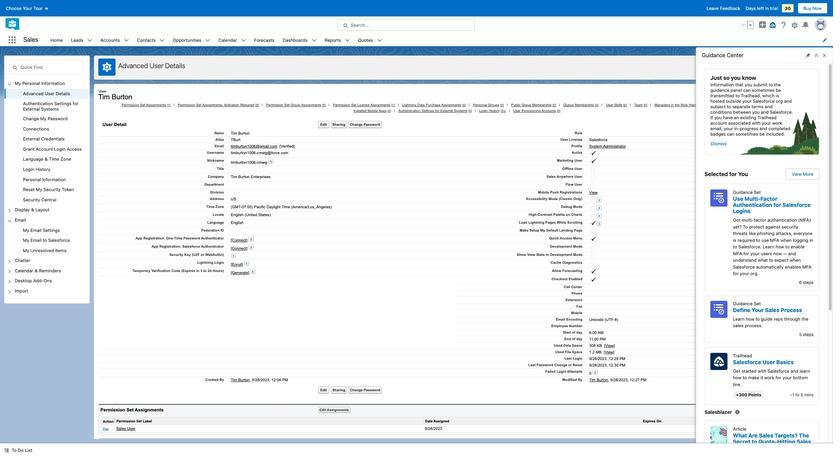 Task type: vqa. For each thing, say whether or not it's contained in the screenshot.
& for Display
yes



Task type: describe. For each thing, give the bounding box(es) containing it.
reset my security token
[[23, 187, 74, 192]]

that
[[736, 82, 744, 87]]

expect
[[775, 258, 789, 263]]

tour
[[33, 5, 43, 11]]

details inside tree item
[[56, 91, 70, 96]]

teams
[[734, 445, 751, 451]]

0 vertical spatial login
[[54, 146, 66, 152]]

external inside authentication settings for external systems
[[23, 106, 40, 112]]

reps
[[775, 316, 784, 322]]

secret
[[734, 439, 751, 445]]

to up automatically on the bottom of the page
[[770, 258, 774, 263]]

submit
[[754, 82, 768, 87]]

is inside guidance set use multi-factor authentication for salesforce logins got multi-factor authentication (mfa) yet? to protect against security threats like phishing attacks, everyone is required to use mfa when logging in to salesforce. learn how to enable mfa for your users now — and understand what to expect when salesforce automatically enables mfa for your org.
[[734, 238, 737, 243]]

0 vertical spatial user
[[150, 62, 164, 70]]

in inside guidance set use multi-factor authentication for salesforce logins got multi-factor authentication (mfa) yet? to protect against security threats like phishing attacks, everyone is required to use mfa when logging in to salesforce. learn how to enable mfa for your users now — and understand what to expect when salesforce automatically enables mfa for your org.
[[810, 238, 814, 243]]

sales right hitting
[[797, 439, 812, 445]]

to right subject
[[728, 104, 732, 109]]

for inside trailhead salesforce user basics get started with salesforce and learn how to make it work for your bottom line.
[[776, 375, 782, 381]]

1 horizontal spatial advanced user details
[[118, 62, 185, 70]]

threats
[[734, 231, 748, 236]]

to left use
[[757, 238, 761, 243]]

selected for you
[[705, 171, 749, 177]]

like
[[750, 231, 757, 236]]

and inside guidance set use multi-factor authentication for salesforce logins got multi-factor authentication (mfa) yet? to protect against security threats like phishing attacks, everyone is required to use mfa when logging in to salesforce. learn how to enable mfa for your users now — and understand what to expect when salesforce automatically enables mfa for your org.
[[789, 251, 797, 256]]

personal information link
[[23, 177, 66, 183]]

salesforce inside group
[[48, 238, 70, 243]]

my down systems
[[40, 116, 46, 121]]

factor
[[761, 196, 778, 202]]

line.
[[734, 382, 742, 387]]

to inside guidance set use multi-factor authentication for salesforce logins got multi-factor authentication (mfa) yet? to protect against security threats like phishing attacks, everyone is required to use mfa when logging in to salesforce. learn how to enable mfa for your users now — and understand what to expect when salesforce automatically enables mfa for your org.
[[744, 224, 749, 230]]

leads list item
[[67, 34, 96, 46]]

your inside dropdown button
[[23, 5, 32, 11]]

just so you know information that you submit to the guidance panel can sometimes be transmitted to trailhead, which is hosted outside your salesforce org and subject to separate terms and conditions between you and salesforce. if you have an existing trailhead account associated with your work email, your in-progress and completed badges can sometimes be included.
[[711, 75, 794, 137]]

bottom
[[794, 375, 809, 381]]

text default image for dashboards
[[312, 38, 317, 43]]

information inside just so you know information that you submit to the guidance panel can sometimes be transmitted to trailhead, which is hosted outside your salesforce org and subject to separate terms and conditions between you and salesforce. if you have an existing trailhead account associated with your work email, your in-progress and completed badges can sometimes be included.
[[711, 82, 735, 87]]

unresolved
[[30, 248, 54, 253]]

work inside trailhead salesforce user basics get started with salesforce and learn how to make it work for your bottom line.
[[765, 375, 775, 381]]

the inside guidance set define your sales process learn how to guide reps through the sales process.
[[802, 316, 809, 322]]

systems
[[41, 106, 59, 112]]

1 vertical spatial mfa
[[734, 251, 743, 256]]

salesforce up the started
[[734, 359, 762, 365]]

1 vertical spatial when
[[790, 258, 802, 263]]

authentication inside authentication settings for external systems
[[23, 101, 53, 106]]

1 vertical spatial sometimes
[[736, 131, 759, 137]]

for inside authentication settings for external systems
[[73, 101, 79, 106]]

learn inside guidance set use multi-factor authentication for salesforce logins got multi-factor authentication (mfa) yet? to protect against security threats like phishing attacks, everyone is required to use mfa when logging in to salesforce. learn how to enable mfa for your users now — and understand what to expect when salesforce automatically enables mfa for your org.
[[763, 244, 775, 250]]

accounts link
[[96, 34, 124, 46]]

salesforce down basics
[[768, 369, 790, 374]]

logging
[[794, 238, 809, 243]]

to right submit
[[769, 82, 774, 87]]

0 vertical spatial 5
[[800, 332, 803, 337]]

to up —
[[786, 244, 790, 250]]

opportunities
[[173, 37, 201, 43]]

make
[[749, 375, 760, 381]]

required
[[738, 238, 756, 243]]

guidance set define your sales process learn how to guide reps through the sales process.
[[734, 301, 809, 329]]

sales right are
[[760, 433, 774, 439]]

2 vertical spatial mfa
[[803, 264, 812, 270]]

your left in-
[[725, 126, 734, 131]]

settings inside my email settings link
[[43, 228, 60, 233]]

0 vertical spatial mfa
[[771, 238, 780, 243]]

for left you on the top right of page
[[730, 171, 738, 177]]

sales inside guidance set define your sales process learn how to guide reps through the sales process.
[[766, 307, 780, 313]]

which
[[763, 93, 775, 98]]

choose
[[6, 5, 22, 11]]

define
[[734, 307, 751, 313]]

to inside article what are sales targets? the secret to quota-hitting sales teams
[[752, 439, 758, 445]]

advanced user details tree item
[[4, 89, 90, 99]]

set for your
[[755, 301, 762, 306]]

view more
[[792, 172, 814, 177]]

external credentials
[[23, 136, 65, 142]]

text default image inside to do list button
[[4, 448, 9, 453]]

left
[[758, 5, 765, 11]]

my email to salesforce
[[23, 238, 70, 243]]

user inside tree item
[[45, 91, 55, 96]]

included.
[[767, 131, 786, 137]]

with inside trailhead salesforce user basics get started with salesforce and learn how to make it work for your bottom line.
[[758, 369, 767, 374]]

org.
[[751, 271, 759, 276]]

token
[[62, 187, 74, 192]]

my for my email settings
[[23, 228, 29, 233]]

define your sales process button
[[734, 307, 803, 313]]

work inside just so you know information that you submit to the guidance panel can sometimes be transmitted to trailhead, which is hosted outside your salesforce org and subject to separate terms and conditions between you and salesforce. if you have an existing trailhead account associated with your work email, your in-progress and completed badges can sometimes be included.
[[773, 120, 783, 126]]

buy now button
[[798, 3, 828, 14]]

salesforce. inside guidance set use multi-factor authentication for salesforce logins got multi-factor authentication (mfa) yet? to protect against security threats like phishing attacks, everyone is required to use mfa when logging in to salesforce. learn how to enable mfa for your users now — and understand what to expect when salesforce automatically enables mfa for your org.
[[739, 244, 762, 250]]

salesforce. inside just so you know information that you submit to the guidance panel can sometimes be transmitted to trailhead, which is hosted outside your salesforce org and subject to separate terms and conditions between you and salesforce. if you have an existing trailhead account associated with your work email, your in-progress and completed badges can sometimes be included.
[[771, 109, 794, 115]]

leave feedback link
[[707, 5, 741, 11]]

list
[[25, 448, 32, 453]]

quotes list item
[[354, 34, 386, 46]]

salesforce inside just so you know information that you submit to the guidance panel can sometimes be transmitted to trailhead, which is hosted outside your salesforce org and subject to separate terms and conditions between you and salesforce. if you have an existing trailhead account associated with your work email, your in-progress and completed badges can sometimes be included.
[[754, 98, 775, 104]]

language
[[23, 157, 43, 162]]

30
[[786, 5, 791, 11]]

leads
[[71, 37, 83, 43]]

external credentials link
[[23, 136, 65, 142]]

multi-
[[742, 217, 755, 223]]

process
[[781, 307, 803, 313]]

credentials
[[41, 136, 65, 142]]

calendar list item
[[214, 34, 250, 46]]

Quick Find search field
[[9, 60, 83, 74]]

days
[[746, 5, 757, 11]]

dismiss
[[711, 141, 727, 146]]

trailhead inside trailhead salesforce user basics get started with salesforce and learn how to make it work for your bottom line.
[[734, 353, 753, 359]]

settings inside authentication settings for external systems
[[54, 101, 72, 106]]

existing
[[741, 115, 757, 120]]

in-
[[735, 126, 741, 131]]

hr
[[796, 393, 800, 398]]

information up "advanced user details" tree item at the top of the page
[[41, 81, 65, 86]]

your inside trailhead salesforce user basics get started with salesforce and learn how to make it work for your bottom line.
[[783, 375, 792, 381]]

you right "between"
[[753, 109, 760, 115]]

understand
[[734, 258, 757, 263]]

advanced user details inside tree item
[[23, 91, 70, 96]]

for up the authentication
[[774, 202, 782, 208]]

opportunities link
[[169, 34, 206, 46]]

dashboards list item
[[279, 34, 321, 46]]

for down understand
[[734, 271, 739, 276]]

2 external from the top
[[23, 136, 40, 142]]

desktop add-ons link
[[15, 278, 52, 284]]

account
[[36, 146, 53, 152]]

reminders
[[39, 268, 61, 274]]

contacts link
[[133, 34, 160, 46]]

trial
[[771, 5, 779, 11]]

reports link
[[321, 34, 345, 46]]

do
[[18, 448, 24, 453]]

layout
[[35, 207, 49, 213]]

logins
[[734, 208, 751, 214]]

0 vertical spatial when
[[781, 238, 792, 243]]

connections
[[23, 126, 49, 132]]

reports
[[325, 37, 341, 43]]

& for display
[[31, 207, 34, 213]]

days left in trial
[[746, 5, 779, 11]]

you right if
[[715, 115, 723, 120]]

1 vertical spatial 5
[[801, 393, 804, 398]]

separate
[[733, 104, 751, 109]]

between
[[734, 109, 752, 115]]

against
[[766, 224, 781, 230]]

to down that
[[736, 93, 740, 98]]

my up security central
[[36, 187, 42, 192]]

text default image for accounts
[[124, 38, 129, 43]]

grant account login access link
[[23, 146, 82, 152]]

dashboards
[[283, 37, 308, 43]]

security central
[[23, 197, 56, 203]]

is inside just so you know information that you submit to the guidance panel can sometimes be transmitted to trailhead, which is hosted outside your salesforce org and subject to separate terms and conditions between you and salesforce. if you have an existing trailhead account associated with your work email, your in-progress and completed badges can sometimes be included.
[[777, 93, 780, 98]]

dashboards link
[[279, 34, 312, 46]]

you up that
[[732, 75, 741, 81]]

what
[[759, 258, 769, 263]]

central
[[41, 197, 56, 203]]

with inside just so you know information that you submit to the guidance panel can sometimes be transmitted to trailhead, which is hosted outside your salesforce org and subject to separate terms and conditions between you and salesforce. if you have an existing trailhead account associated with your work email, your in-progress and completed badges can sometimes be included.
[[753, 120, 761, 126]]

display
[[15, 207, 30, 213]]

panel
[[731, 87, 743, 93]]

chatter link
[[15, 258, 30, 264]]

how inside trailhead salesforce user basics get started with salesforce and learn how to make it work for your bottom line.
[[734, 375, 742, 381]]

trailhead inside just so you know information that you submit to the guidance panel can sometimes be transmitted to trailhead, which is hosted outside your salesforce org and subject to separate terms and conditions between you and salesforce. if you have an existing trailhead account associated with your work email, your in-progress and completed badges can sometimes be included.
[[758, 115, 777, 120]]

calendar for calendar
[[219, 37, 237, 43]]

reset
[[23, 187, 35, 192]]

targets?
[[775, 433, 798, 439]]

& for language
[[45, 157, 48, 162]]

guidance center
[[702, 52, 744, 58]]

0 vertical spatial group
[[740, 21, 754, 29]]

calendar & reminders
[[15, 268, 61, 274]]



Task type: locate. For each thing, give the bounding box(es) containing it.
now
[[774, 251, 783, 256]]

security up central
[[43, 187, 61, 192]]

0 horizontal spatial calendar
[[15, 268, 33, 274]]

information up reset my security token
[[42, 177, 66, 182]]

1 vertical spatial security
[[23, 197, 40, 203]]

1 horizontal spatial the
[[802, 316, 809, 322]]

1 horizontal spatial details
[[165, 62, 185, 70]]

1 horizontal spatial mfa
[[771, 238, 780, 243]]

0 horizontal spatial login
[[23, 167, 34, 172]]

be left included.
[[760, 131, 765, 137]]

your up included.
[[763, 120, 772, 126]]

text default image right accounts
[[124, 38, 129, 43]]

1 vertical spatial user
[[45, 91, 55, 96]]

set for multi-
[[755, 190, 762, 195]]

text default image for calendar
[[241, 38, 246, 43]]

work
[[773, 120, 783, 126], [765, 375, 775, 381]]

in right left
[[766, 5, 770, 11]]

0 vertical spatial with
[[753, 120, 761, 126]]

1 vertical spatial authentication
[[734, 202, 773, 208]]

1 horizontal spatial to
[[744, 224, 749, 230]]

contacts list item
[[133, 34, 169, 46]]

salesforce. down org
[[771, 109, 794, 115]]

user down contacts list item
[[150, 62, 164, 70]]

process.
[[746, 323, 763, 329]]

authentication
[[768, 217, 798, 223]]

(mfa)
[[799, 217, 812, 223]]

guidance for guidance set use multi-factor authentication for salesforce logins got multi-factor authentication (mfa) yet? to protect against security threats like phishing attacks, everyone is required to use mfa when logging in to salesforce. learn how to enable mfa for your users now — and understand what to expect when salesforce automatically enables mfa for your org.
[[734, 190, 753, 195]]

mfa right enables
[[803, 264, 812, 270]]

to down the started
[[743, 375, 748, 381]]

information
[[41, 81, 65, 86], [711, 82, 735, 87], [42, 177, 66, 182]]

1 vertical spatial guidance
[[734, 190, 753, 195]]

0 horizontal spatial to
[[12, 448, 17, 453]]

email up my email to salesforce
[[30, 228, 42, 233]]

0 vertical spatial steps
[[804, 280, 814, 285]]

when up enables
[[790, 258, 802, 263]]

set up define your sales process "button"
[[755, 301, 762, 306]]

leave feedback
[[707, 5, 741, 11]]

guidance up 'use'
[[734, 190, 753, 195]]

text default image left reports link
[[312, 38, 317, 43]]

your
[[23, 5, 32, 11], [752, 307, 764, 313]]

&
[[45, 157, 48, 162], [31, 207, 34, 213], [35, 268, 38, 274]]

settings up my email to salesforce
[[43, 228, 60, 233]]

my email to salesforce link
[[23, 238, 70, 244]]

2 set from the top
[[755, 301, 762, 306]]

your inside guidance set define your sales process learn how to guide reps through the sales process.
[[752, 307, 764, 313]]

to up my unresolved items
[[43, 238, 47, 243]]

your left "terms"
[[743, 98, 752, 104]]

0 vertical spatial calendar
[[219, 37, 237, 43]]

for right systems
[[73, 101, 79, 106]]

list
[[46, 34, 834, 46]]

in down everyone
[[810, 238, 814, 243]]

guidance for guidance set define your sales process learn how to guide reps through the sales process.
[[734, 301, 753, 306]]

0 vertical spatial personal
[[22, 81, 40, 86]]

1 horizontal spatial security
[[43, 187, 61, 192]]

sales
[[23, 36, 38, 43], [766, 307, 780, 313], [760, 433, 774, 439], [797, 439, 812, 445]]

set inside guidance set use multi-factor authentication for salesforce logins got multi-factor authentication (mfa) yet? to protect against security threats like phishing attacks, everyone is required to use mfa when logging in to salesforce. learn how to enable mfa for your users now — and understand what to expect when salesforce automatically enables mfa for your org.
[[755, 190, 762, 195]]

text default image for reports
[[345, 38, 350, 43]]

and inside trailhead salesforce user basics get started with salesforce and learn how to make it work for your bottom line.
[[791, 369, 799, 374]]

external up grant
[[23, 136, 40, 142]]

text default image right contacts
[[160, 38, 165, 43]]

1 vertical spatial set
[[755, 301, 762, 306]]

1 horizontal spatial how
[[747, 316, 755, 322]]

for up understand
[[744, 251, 750, 256]]

sales left home 'link'
[[23, 36, 38, 43]]

trailhead salesforce user basics get started with salesforce and learn how to make it work for your bottom line.
[[734, 353, 811, 387]]

mfa up understand
[[734, 251, 743, 256]]

setup tree tree
[[4, 79, 90, 303]]

the up which
[[775, 82, 782, 87]]

text default image left 'forecasts'
[[241, 38, 246, 43]]

to inside button
[[12, 448, 17, 453]]

history
[[36, 167, 50, 172]]

1 vertical spatial details
[[56, 91, 70, 96]]

salesforce down understand
[[734, 264, 756, 270]]

it
[[761, 375, 764, 381]]

0 vertical spatial security
[[43, 187, 61, 192]]

0 horizontal spatial advanced
[[23, 91, 44, 96]]

multi-
[[745, 196, 761, 202]]

add-
[[33, 278, 44, 284]]

0 horizontal spatial learn
[[734, 316, 745, 322]]

terms
[[752, 104, 764, 109]]

1 vertical spatial personal
[[23, 177, 41, 182]]

hosted
[[711, 98, 725, 104]]

login inside 'link'
[[23, 167, 34, 172]]

learn inside guidance set define your sales process learn how to guide reps through the sales process.
[[734, 316, 745, 322]]

& inside group
[[45, 157, 48, 162]]

group containing advanced user details
[[4, 89, 90, 205]]

my down email link
[[23, 228, 29, 233]]

reports list item
[[321, 34, 354, 46]]

1 horizontal spatial your
[[752, 307, 764, 313]]

1 vertical spatial your
[[752, 307, 764, 313]]

your up guide at the right
[[752, 307, 764, 313]]

0 horizontal spatial trailhead
[[734, 353, 753, 359]]

information inside group
[[42, 177, 66, 182]]

desktop add-ons
[[15, 278, 52, 284]]

text default image inside the leads list item
[[88, 38, 92, 43]]

with down "terms"
[[753, 120, 761, 126]]

email down display
[[15, 217, 26, 223]]

security up "display & layout"
[[23, 197, 40, 203]]

calendar link
[[214, 34, 241, 46]]

0 vertical spatial trailhead
[[758, 115, 777, 120]]

0 horizontal spatial text default image
[[88, 38, 92, 43]]

when down attacks,
[[781, 238, 792, 243]]

1 vertical spatial work
[[765, 375, 775, 381]]

contacts
[[137, 37, 156, 43]]

0 horizontal spatial &
[[31, 207, 34, 213]]

advanced down my personal information link
[[23, 91, 44, 96]]

user
[[150, 62, 164, 70], [45, 91, 55, 96], [763, 359, 776, 365]]

reset my security token link
[[23, 187, 74, 193]]

6
[[800, 280, 803, 285]]

login history
[[23, 167, 50, 172]]

1 horizontal spatial calendar
[[219, 37, 237, 43]]

0 horizontal spatial security
[[23, 197, 40, 203]]

get
[[734, 369, 741, 374]]

choose your tour
[[6, 5, 43, 11]]

0 vertical spatial email
[[15, 217, 26, 223]]

0 vertical spatial sometimes
[[753, 87, 775, 93]]

access
[[67, 146, 82, 152]]

zone
[[60, 157, 71, 162]]

my down my email settings link
[[23, 238, 29, 243]]

1 vertical spatial settings
[[43, 228, 60, 233]]

1 vertical spatial to
[[12, 448, 17, 453]]

search...
[[351, 22, 369, 28]]

2 vertical spatial user
[[763, 359, 776, 365]]

2 vertical spatial how
[[734, 375, 742, 381]]

1 steps from the top
[[804, 280, 814, 285]]

personal information
[[23, 177, 66, 182]]

1 horizontal spatial be
[[776, 87, 782, 93]]

mfa right use
[[771, 238, 780, 243]]

calendar inside setup tree 'tree'
[[15, 268, 33, 274]]

your up the what
[[751, 251, 760, 256]]

trailhead up get
[[734, 353, 753, 359]]

1 horizontal spatial text default image
[[124, 38, 129, 43]]

0 horizontal spatial mfa
[[734, 251, 743, 256]]

1 horizontal spatial login
[[54, 146, 66, 152]]

1 vertical spatial with
[[758, 369, 767, 374]]

to inside group
[[43, 238, 47, 243]]

my up chatter at left bottom
[[23, 248, 29, 253]]

2 vertical spatial group
[[4, 226, 90, 256]]

—
[[784, 251, 788, 256]]

0 horizontal spatial user
[[45, 91, 55, 96]]

1 horizontal spatial is
[[777, 93, 780, 98]]

text default image inside contacts list item
[[160, 38, 165, 43]]

your left org.
[[741, 271, 750, 276]]

user up authentication settings for external systems
[[45, 91, 55, 96]]

my for my personal information
[[15, 81, 21, 86]]

advanced
[[118, 62, 148, 70], [23, 91, 44, 96]]

import
[[15, 288, 28, 294]]

my email settings
[[23, 228, 60, 233]]

text default image
[[88, 38, 92, 43], [124, 38, 129, 43]]

external up change
[[23, 106, 40, 112]]

guidance set use multi-factor authentication for salesforce logins got multi-factor authentication (mfa) yet? to protect against security threats like phishing attacks, everyone is required to use mfa when logging in to salesforce. learn how to enable mfa for your users now — and understand what to expect when salesforce automatically enables mfa for your org.
[[734, 190, 814, 276]]

what
[[734, 433, 748, 439]]

authentication down advanced user details link
[[23, 101, 53, 106]]

guidance inside guidance set define your sales process learn how to guide reps through the sales process.
[[734, 301, 753, 306]]

1 horizontal spatial salesforce.
[[771, 109, 794, 115]]

text default image inside accounts list item
[[124, 38, 129, 43]]

how inside guidance set define your sales process learn how to guide reps through the sales process.
[[747, 316, 755, 322]]

be up org
[[776, 87, 782, 93]]

can right badges
[[728, 131, 735, 137]]

user left basics
[[763, 359, 776, 365]]

1 vertical spatial can
[[728, 131, 735, 137]]

are
[[749, 433, 758, 439]]

0 vertical spatial learn
[[763, 244, 775, 250]]

group for my personal information
[[4, 89, 90, 205]]

0 vertical spatial guidance
[[702, 52, 726, 58]]

1 vertical spatial be
[[760, 131, 765, 137]]

group
[[740, 21, 754, 29], [4, 89, 90, 205], [4, 226, 90, 256]]

0 vertical spatial work
[[773, 120, 783, 126]]

1 horizontal spatial learn
[[763, 244, 775, 250]]

details
[[165, 62, 185, 70], [56, 91, 70, 96]]

you
[[739, 171, 749, 177]]

login history link
[[23, 167, 50, 173]]

email for my email settings
[[30, 228, 42, 233]]

2 steps from the top
[[804, 332, 814, 337]]

login down language
[[23, 167, 34, 172]]

to down multi-
[[744, 224, 749, 230]]

chatter
[[15, 258, 30, 264]]

yet?
[[734, 224, 742, 230]]

your left tour
[[23, 5, 32, 11]]

security central link
[[23, 197, 56, 203]]

details down the opportunities link
[[165, 62, 185, 70]]

1 horizontal spatial &
[[35, 268, 38, 274]]

0 vertical spatial is
[[777, 93, 780, 98]]

text default image inside quotes list item
[[377, 38, 382, 43]]

center
[[728, 52, 744, 58]]

my up "advanced user details" tree item at the top of the page
[[15, 81, 21, 86]]

& left time
[[45, 157, 48, 162]]

attacks,
[[777, 231, 793, 236]]

users
[[762, 251, 773, 256]]

0 vertical spatial the
[[775, 82, 782, 87]]

1 external from the top
[[23, 106, 40, 112]]

guidance inside guidance set use multi-factor authentication for salesforce logins got multi-factor authentication (mfa) yet? to protect against security threats like phishing attacks, everyone is required to use mfa when logging in to salesforce. learn how to enable mfa for your users now — and understand what to expect when salesforce automatically enables mfa for your org.
[[734, 190, 753, 195]]

home link
[[46, 34, 67, 46]]

text default image for quotes
[[377, 38, 382, 43]]

1 vertical spatial is
[[734, 238, 737, 243]]

to inside trailhead salesforce user basics get started with salesforce and learn how to make it work for your bottom line.
[[743, 375, 748, 381]]

for right the it
[[776, 375, 782, 381]]

0 vertical spatial &
[[45, 157, 48, 162]]

phishing
[[758, 231, 775, 236]]

salesforce up (mfa)
[[783, 202, 811, 208]]

quotes link
[[354, 34, 377, 46]]

0 vertical spatial advanced user details
[[118, 62, 185, 70]]

0 vertical spatial details
[[165, 62, 185, 70]]

guidance for guidance center
[[702, 52, 726, 58]]

5
[[800, 332, 803, 337], [801, 393, 804, 398]]

2 vertical spatial &
[[35, 268, 38, 274]]

1 vertical spatial trailhead
[[734, 353, 753, 359]]

change my password link
[[23, 116, 68, 122]]

text default image right leads
[[88, 38, 92, 43]]

0 vertical spatial your
[[23, 5, 32, 11]]

advanced user details down contacts list item
[[118, 62, 185, 70]]

automatically
[[757, 264, 784, 270]]

accounts list item
[[96, 34, 133, 46]]

enables
[[786, 264, 802, 270]]

group containing my email settings
[[4, 226, 90, 256]]

work up included.
[[773, 120, 783, 126]]

1 vertical spatial calendar
[[15, 268, 33, 274]]

my personal information tree item
[[4, 79, 90, 205]]

conditions
[[711, 109, 733, 115]]

email link
[[15, 217, 26, 223]]

0 horizontal spatial details
[[56, 91, 70, 96]]

details up the authentication settings for external systems link at the left top of the page
[[56, 91, 70, 96]]

set inside guidance set define your sales process learn how to guide reps through the sales process.
[[755, 301, 762, 306]]

calendar inside list item
[[219, 37, 237, 43]]

text default image for contacts
[[160, 38, 165, 43]]

guidance left center
[[702, 52, 726, 58]]

set up multi-
[[755, 190, 762, 195]]

my unresolved items
[[23, 248, 67, 253]]

1 horizontal spatial trailhead
[[758, 115, 777, 120]]

email down my email settings link
[[30, 238, 42, 243]]

settings up password
[[54, 101, 72, 106]]

in
[[766, 5, 770, 11], [810, 238, 814, 243]]

1 vertical spatial external
[[23, 136, 40, 142]]

1 horizontal spatial advanced
[[118, 62, 148, 70]]

protect
[[750, 224, 765, 230]]

subject
[[711, 104, 726, 109]]

points
[[749, 393, 762, 398]]

steps for define your sales process
[[804, 332, 814, 337]]

1 vertical spatial &
[[31, 207, 34, 213]]

1 vertical spatial advanced
[[23, 91, 44, 96]]

text default image for leads
[[88, 38, 92, 43]]

hitting
[[778, 439, 796, 445]]

0 horizontal spatial is
[[734, 238, 737, 243]]

sometimes down 'associated'
[[736, 131, 759, 137]]

text default image inside the dashboards list item
[[312, 38, 317, 43]]

advanced inside tree item
[[23, 91, 44, 96]]

personal inside group
[[23, 177, 41, 182]]

my for my email to salesforce
[[23, 238, 29, 243]]

to down threats
[[734, 244, 738, 250]]

login up time
[[54, 146, 66, 152]]

1 horizontal spatial can
[[744, 87, 751, 93]]

accounts
[[101, 37, 120, 43]]

0 horizontal spatial can
[[728, 131, 735, 137]]

how inside guidance set use multi-factor authentication for salesforce logins got multi-factor authentication (mfa) yet? to protect against security threats like phishing attacks, everyone is required to use mfa when logging in to salesforce. learn how to enable mfa for your users now — and understand what to expect when salesforce automatically enables mfa for your org.
[[776, 244, 785, 250]]

how up process.
[[747, 316, 755, 322]]

0 vertical spatial advanced
[[118, 62, 148, 70]]

5 right hr
[[801, 393, 804, 398]]

text default image inside reports "list item"
[[345, 38, 350, 43]]

text default image left calendar link
[[206, 38, 210, 43]]

article what are sales targets? the secret to quota-hitting sales teams
[[734, 427, 812, 451]]

time
[[49, 157, 59, 162]]

text default image for opportunities
[[206, 38, 210, 43]]

0 vertical spatial be
[[776, 87, 782, 93]]

1 vertical spatial email
[[30, 228, 42, 233]]

to do list
[[12, 448, 32, 453]]

my inside "link"
[[23, 248, 29, 253]]

list containing home
[[46, 34, 834, 46]]

authentication up multi-
[[734, 202, 773, 208]]

sometimes up "terms"
[[753, 87, 775, 93]]

to do list button
[[0, 444, 36, 458]]

user inside trailhead salesforce user basics get started with salesforce and learn how to make it work for your bottom line.
[[763, 359, 776, 365]]

my email settings link
[[23, 228, 60, 234]]

your left bottom
[[783, 375, 792, 381]]

display & layout
[[15, 207, 49, 213]]

trailhead,
[[742, 93, 762, 98]]

2 horizontal spatial &
[[45, 157, 48, 162]]

more
[[804, 172, 814, 177]]

2 vertical spatial email
[[30, 238, 42, 243]]

email for my email to salesforce
[[30, 238, 42, 243]]

text default image right quotes
[[377, 38, 382, 43]]

0 horizontal spatial your
[[23, 5, 32, 11]]

is down threats
[[734, 238, 737, 243]]

calendar for calendar & reminders
[[15, 268, 33, 274]]

2 text default image from the left
[[124, 38, 129, 43]]

can
[[744, 87, 751, 93], [728, 131, 735, 137]]

1 vertical spatial how
[[747, 316, 755, 322]]

& for calendar
[[35, 268, 38, 274]]

how up line.
[[734, 375, 742, 381]]

you down know at the right of page
[[745, 82, 753, 87]]

salesforce left org
[[754, 98, 775, 104]]

the right through
[[802, 316, 809, 322]]

trailhead
[[758, 115, 777, 120], [734, 353, 753, 359]]

text default image inside calendar list item
[[241, 38, 246, 43]]

my personal information
[[15, 81, 65, 86]]

with up the it
[[758, 369, 767, 374]]

how up now
[[776, 244, 785, 250]]

0 vertical spatial how
[[776, 244, 785, 250]]

guidance up define
[[734, 301, 753, 306]]

is right which
[[777, 93, 780, 98]]

1 vertical spatial salesforce.
[[739, 244, 762, 250]]

external
[[23, 106, 40, 112], [23, 136, 40, 142]]

to right secret
[[752, 439, 758, 445]]

my for my unresolved items
[[23, 248, 29, 253]]

1 text default image from the left
[[88, 38, 92, 43]]

text default image
[[160, 38, 165, 43], [206, 38, 210, 43], [241, 38, 246, 43], [312, 38, 317, 43], [345, 38, 350, 43], [377, 38, 382, 43], [4, 448, 9, 453]]

1 vertical spatial in
[[810, 238, 814, 243]]

opportunities list item
[[169, 34, 214, 46]]

to
[[769, 82, 774, 87], [736, 93, 740, 98], [728, 104, 732, 109], [757, 238, 761, 243], [43, 238, 47, 243], [734, 244, 738, 250], [786, 244, 790, 250], [770, 258, 774, 263], [756, 316, 760, 322], [743, 375, 748, 381], [752, 439, 758, 445]]

text default image inside opportunities list item
[[206, 38, 210, 43]]

group for email
[[4, 226, 90, 256]]

authentication inside guidance set use multi-factor authentication for salesforce logins got multi-factor authentication (mfa) yet? to protect against security threats like phishing attacks, everyone is required to use mfa when logging in to salesforce. learn how to enable mfa for your users now — and understand what to expect when salesforce automatically enables mfa for your org.
[[734, 202, 773, 208]]

personal up advanced user details link
[[22, 81, 40, 86]]

home
[[51, 37, 63, 43]]

0 vertical spatial in
[[766, 5, 770, 11]]

learn
[[763, 244, 775, 250], [734, 316, 745, 322]]

0 vertical spatial authentication
[[23, 101, 53, 106]]

personal up reset
[[23, 177, 41, 182]]

& up 'add-'
[[35, 268, 38, 274]]

0 horizontal spatial in
[[766, 5, 770, 11]]

1 vertical spatial the
[[802, 316, 809, 322]]

5 steps
[[800, 332, 814, 337]]

quotes
[[358, 37, 373, 43]]

0 horizontal spatial be
[[760, 131, 765, 137]]

so
[[724, 75, 730, 81]]

steps for use multi-factor authentication for salesforce logins
[[804, 280, 814, 285]]

learn up users
[[763, 244, 775, 250]]

to inside guidance set define your sales process learn how to guide reps through the sales process.
[[756, 316, 760, 322]]

1 set from the top
[[755, 190, 762, 195]]

quota-
[[759, 439, 778, 445]]

0 horizontal spatial salesforce.
[[739, 244, 762, 250]]

the inside just so you know information that you submit to the guidance panel can sometimes be transmitted to trailhead, which is hosted outside your salesforce org and subject to separate terms and conditions between you and salesforce. if you have an existing trailhead account associated with your work email, your in-progress and completed badges can sometimes be included.
[[775, 82, 782, 87]]

email tree item
[[4, 215, 90, 256]]



